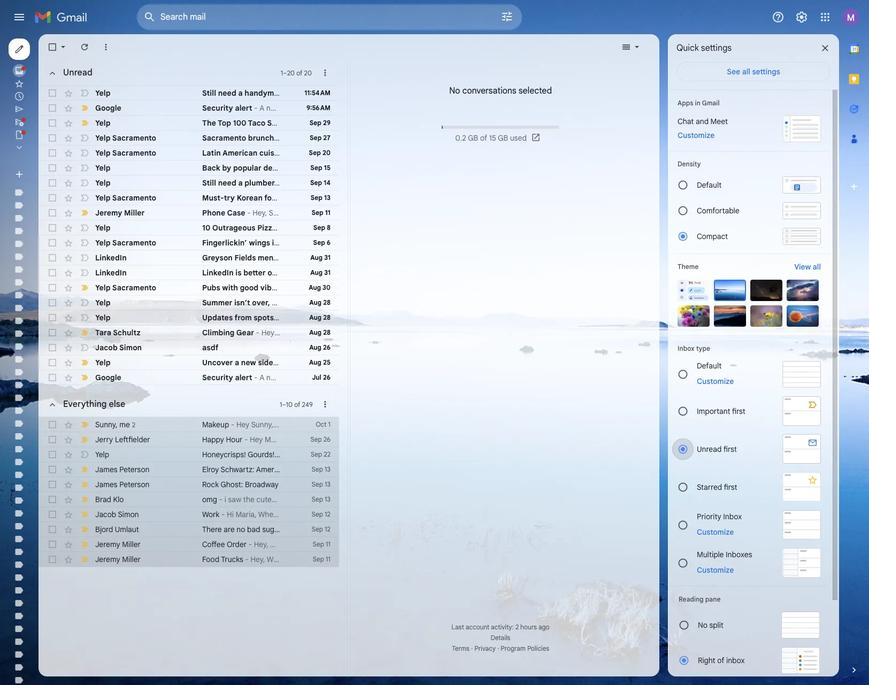 Task type: describe. For each thing, give the bounding box(es) containing it.
brunch
[[248, 133, 274, 143]]

vibes
[[261, 283, 280, 293]]

elroy schwartz: american comedy and television writer. link
[[202, 465, 389, 475]]

updates from spots near you
[[202, 313, 308, 323]]

toggle split pane mode image
[[622, 42, 632, 52]]

- right work
[[222, 510, 225, 520]]

activity:
[[492, 624, 514, 632]]

2 yelp from the top
[[95, 118, 111, 128]]

split
[[710, 621, 724, 631]]

1 vertical spatial sep 11
[[313, 541, 331, 549]]

1 for 1 – 10 of 249
[[280, 401, 282, 409]]

28 for summer isn't over, maria
[[323, 299, 331, 307]]

1 vertical spatial inbox
[[724, 512, 743, 522]]

1 yelp from the top
[[95, 88, 111, 98]]

honeycrisps!
[[202, 450, 246, 460]]

refresh image
[[79, 42, 90, 52]]

main content containing unread
[[39, 34, 660, 677]]

more image
[[101, 42, 111, 52]]

unread first
[[698, 445, 738, 454]]

30 row from the top
[[39, 553, 339, 568]]

day
[[329, 495, 341, 505]]

row containing tara schultz
[[39, 326, 339, 341]]

gear
[[236, 328, 254, 338]]

unread tab panel
[[39, 60, 354, 385]]

28 for updates from spots near you
[[323, 314, 331, 322]]

0 horizontal spatial inbox
[[678, 345, 695, 353]]

yelp sacramento for fingerlickin' wings in sacramento
[[95, 238, 156, 248]]

mentioned
[[258, 253, 297, 263]]

terms
[[452, 645, 470, 653]]

dog
[[280, 495, 293, 505]]

12 for bjord umlaut
[[325, 526, 331, 534]]

giant
[[276, 450, 295, 460]]

16 row from the top
[[39, 311, 339, 326]]

used
[[511, 133, 527, 143]]

27 row from the top
[[39, 508, 339, 523]]

sep 13 for eighth row from the top of the page
[[311, 194, 331, 202]]

sunny , me 2
[[95, 420, 136, 430]]

hours
[[521, 624, 537, 632]]

jacob for work
[[95, 510, 116, 520]]

need for plumber,
[[218, 178, 237, 188]]

13 for seventh row from the bottom of the page
[[325, 466, 331, 474]]

8 row from the top
[[39, 191, 339, 206]]

first for starred first
[[725, 483, 738, 492]]

jul
[[312, 374, 322, 382]]

spots for brunch
[[276, 133, 297, 143]]

1 horizontal spatial 15
[[490, 133, 497, 143]]

back by popular demand: fall!
[[202, 163, 314, 173]]

jacob for asdf
[[95, 343, 118, 353]]

uncover a new side of you, maria link
[[202, 358, 323, 368]]

main menu image
[[13, 11, 26, 24]]

6 yelp from the top
[[95, 178, 111, 188]]

aug for greyson fields mentioned you in a post
[[311, 254, 323, 262]]

jacob simon for asdf
[[95, 343, 142, 353]]

aug 30
[[309, 284, 331, 292]]

from
[[235, 313, 252, 323]]

umlaut
[[115, 525, 139, 535]]

fingerlickin' wings in sacramento
[[202, 238, 325, 248]]

1 gb from the left
[[468, 133, 479, 143]]

taco
[[248, 118, 266, 128]]

11 yelp from the top
[[95, 298, 111, 308]]

aug 31 for app
[[311, 269, 331, 277]]

- left i
[[219, 495, 223, 505]]

100
[[233, 118, 247, 128]]

- right gear
[[256, 328, 260, 338]]

26 for security alert -
[[323, 374, 331, 382]]

see
[[728, 67, 741, 77]]

27
[[324, 134, 331, 142]]

unread for unread first
[[698, 445, 722, 454]]

cuisine
[[260, 148, 286, 158]]

customize button for priority inbox
[[691, 526, 741, 539]]

13 row from the top
[[39, 266, 339, 281]]

maria? for still need a plumber, maria?
[[279, 178, 304, 188]]

10 yelp from the top
[[95, 283, 111, 293]]

theme element
[[678, 262, 699, 273]]

customize button for chat and meet
[[672, 129, 722, 142]]

5 row from the top
[[39, 146, 340, 161]]

0 vertical spatial maria
[[272, 298, 293, 308]]

not important switch for honeycrisps! gourds! giant pumpkins!
[[79, 450, 90, 460]]

7 yelp from the top
[[95, 193, 111, 203]]

conversations
[[463, 86, 517, 96]]

29
[[323, 119, 331, 127]]

12 for jacob simon
[[325, 511, 331, 519]]

all for view
[[814, 262, 822, 272]]

updates from spots near you link
[[202, 313, 308, 323]]

are inside unread tab panel
[[290, 118, 302, 128]]

multiple inboxes
[[698, 550, 753, 560]]

- down uncover a new side of you, maria link
[[254, 373, 258, 383]]

of inside everything else tab panel
[[295, 401, 301, 409]]

security alert - for jul 26
[[202, 373, 260, 383]]

sep 29
[[310, 119, 331, 127]]

2 for me
[[132, 421, 136, 429]]

the top 100 taco spots are here
[[202, 118, 323, 128]]

1 · from the left
[[472, 645, 473, 653]]

happy
[[202, 435, 224, 445]]

korean
[[237, 193, 263, 203]]

not important switch for updates from spots near you
[[79, 313, 90, 323]]

are inside everything else tab panel
[[224, 525, 235, 535]]

display density element
[[678, 160, 822, 168]]

1 for 1 – 20 of 20
[[281, 69, 283, 77]]

linkedin is better on the app link
[[202, 268, 307, 278]]

important according to google magic. switch for security alert
[[79, 373, 90, 383]]

privacy
[[475, 645, 496, 653]]

still for still need a handyman, maria?
[[202, 88, 216, 98]]

sep 12 for umlaut
[[312, 526, 331, 534]]

3 aug 28 from the top
[[310, 329, 331, 337]]

of inside uncover a new side of you, maria link
[[275, 358, 283, 368]]

in inside 'link'
[[282, 283, 289, 293]]

14 row from the top
[[39, 281, 339, 296]]

advanced search options image
[[497, 6, 518, 27]]

of left inbox section options icon
[[297, 69, 303, 77]]

jerry leftfielder
[[95, 435, 150, 445]]

first for important first
[[733, 407, 746, 416]]

aug 28 for summer isn't over, maria
[[310, 299, 331, 307]]

customize for priority inbox
[[698, 528, 735, 537]]

26 for happy hour -
[[324, 436, 331, 444]]

back
[[202, 163, 220, 173]]

customize inside chat and meet customize
[[678, 131, 715, 140]]

privacy link
[[475, 645, 496, 653]]

settings image
[[796, 11, 809, 24]]

customize for default
[[698, 377, 735, 387]]

there are no bad suggestions...
[[202, 525, 309, 535]]

1 row from the top
[[39, 86, 339, 101]]

6
[[327, 239, 331, 247]]

3 yelp from the top
[[95, 133, 111, 143]]

a down 'popular'
[[238, 178, 243, 188]]

bjord umlaut
[[95, 525, 139, 535]]

sep 20
[[309, 149, 331, 157]]

sep 11 for food trucks -
[[313, 556, 331, 564]]

settings inside 'button'
[[753, 67, 781, 77]]

inbox type
[[678, 345, 711, 353]]

right
[[699, 656, 716, 666]]

food
[[265, 193, 281, 203]]

a left new
[[235, 358, 239, 368]]

in right cuisine
[[288, 148, 294, 158]]

- up dog
[[281, 480, 284, 490]]

yelp sacramento for must-try korean food in sacramento
[[95, 193, 156, 203]]

climbing gear -
[[202, 328, 262, 338]]

honeycrisps! gourds! giant pumpkins! link
[[202, 450, 342, 460]]

sep 22
[[311, 451, 331, 459]]

makeup -
[[202, 420, 237, 430]]

priority
[[698, 512, 722, 522]]

schultz
[[113, 328, 141, 338]]

1 vertical spatial 11
[[326, 541, 331, 549]]

linkedin for greyson fields mentioned you in a post
[[95, 253, 127, 263]]

- up taco
[[254, 103, 258, 113]]

view all button
[[789, 261, 828, 274]]

pubs
[[202, 283, 220, 293]]

10 important according to google magic. switch from the top
[[79, 525, 90, 535]]

inboxes
[[727, 550, 753, 560]]

jacob simon for work
[[95, 510, 139, 520]]

aug for updates from spots near you
[[310, 314, 322, 322]]

31 for a
[[325, 254, 331, 262]]

30
[[323, 284, 331, 292]]

maria? for still need a handyman, maria?
[[288, 88, 312, 98]]

4 yelp from the top
[[95, 148, 111, 158]]

apps
[[678, 99, 694, 107]]

sep 13 for row containing brad klo
[[312, 496, 331, 504]]

11 row from the top
[[39, 236, 339, 251]]

isn't
[[234, 298, 250, 308]]

– for 10
[[282, 401, 286, 409]]

summer
[[202, 298, 233, 308]]

10 row from the top
[[39, 221, 339, 236]]

- right case
[[247, 208, 251, 218]]

sep 6
[[314, 239, 331, 247]]

compact
[[698, 232, 729, 241]]

peterson for rock ghost: broadway's important according to google magic. switch
[[120, 480, 150, 490]]

jerry
[[95, 435, 113, 445]]

and inside chat and meet customize
[[697, 117, 709, 126]]

aug 28 for updates from spots near you
[[310, 314, 331, 322]]

makeup
[[202, 420, 229, 430]]

10 inside everything else tab panel
[[286, 401, 293, 409]]

- right trucks at the bottom
[[245, 555, 249, 565]]

row containing bjord umlaut
[[39, 523, 339, 538]]

greyson
[[202, 253, 233, 263]]

in up the greyson fields mentioned you in a post
[[272, 238, 279, 248]]

suggestions...
[[262, 525, 309, 535]]

yelp sacramento for pubs with good vibes in sacramento
[[95, 283, 156, 293]]

miller for unread
[[124, 208, 145, 218]]

quick
[[677, 43, 700, 54]]

right of inbox
[[699, 656, 746, 666]]

in down 'sep 6'
[[314, 253, 321, 263]]

work
[[202, 510, 220, 520]]

spots
[[267, 118, 289, 128]]

meet
[[711, 117, 729, 126]]

23 row from the top
[[39, 448, 342, 463]]

2 · from the left
[[498, 645, 500, 653]]

row containing brad klo
[[39, 493, 341, 508]]

no
[[237, 525, 245, 535]]

25 row from the top
[[39, 478, 339, 493]]

2 gb from the left
[[498, 133, 509, 143]]

details
[[491, 634, 511, 642]]

0 horizontal spatial settings
[[702, 43, 732, 54]]

greyson fields mentioned you in a post link
[[202, 253, 346, 263]]

13 for 25th row
[[325, 481, 331, 489]]

important first
[[698, 407, 746, 416]]

customize button for default
[[691, 375, 741, 388]]

11 for phone case -
[[325, 209, 331, 217]]

important according to google magic. switch for rock ghost: broadway
[[79, 480, 90, 490]]

chat and meet customize
[[678, 117, 729, 140]]

0.2 gb of 15 gb used
[[456, 133, 527, 143]]

0 horizontal spatial 20
[[287, 69, 295, 77]]

leftfielder
[[115, 435, 150, 445]]

9 yelp from the top
[[95, 238, 111, 248]]

15 inside unread tab panel
[[324, 164, 331, 172]]

search mail image
[[140, 7, 160, 27]]

11:54 am
[[305, 89, 331, 97]]

6 row from the top
[[39, 161, 339, 176]]



Task type: locate. For each thing, give the bounding box(es) containing it.
1 google from the top
[[95, 103, 121, 113]]

important according to google magic. switch for happy hour
[[79, 435, 90, 445]]

0 horizontal spatial ·
[[472, 645, 473, 653]]

0 vertical spatial still
[[202, 88, 216, 98]]

1 vertical spatial spots
[[254, 313, 274, 323]]

honeycrisps! gourds! giant pumpkins!
[[202, 450, 333, 460]]

13 for row containing brad klo
[[325, 496, 331, 504]]

summer isn't over, maria
[[202, 298, 293, 308]]

are left "here"
[[290, 118, 302, 128]]

· down details 'link'
[[498, 645, 500, 653]]

2 inside "last account activity: 2 hours ago details terms · privacy · program policies"
[[516, 624, 519, 632]]

important according to google magic. switch for work
[[79, 510, 90, 520]]

2 vertical spatial not important switch
[[79, 450, 90, 460]]

american inside everything else tab panel
[[256, 465, 289, 475]]

0 vertical spatial security alert -
[[202, 103, 260, 113]]

- right hour
[[245, 435, 248, 445]]

28
[[323, 299, 331, 307], [323, 314, 331, 322], [323, 329, 331, 337]]

1 yelp sacramento from the top
[[95, 133, 156, 143]]

a
[[238, 88, 243, 98], [238, 178, 243, 188], [323, 253, 328, 263], [235, 358, 239, 368]]

1 left "249"
[[280, 401, 282, 409]]

2 peterson from the top
[[120, 480, 150, 490]]

2 jeremy from the top
[[95, 540, 120, 550]]

aug for pubs with good vibes in sacramento
[[309, 284, 321, 292]]

0 vertical spatial default
[[698, 180, 722, 190]]

quick settings element
[[677, 43, 732, 62]]

side
[[258, 358, 273, 368]]

1 horizontal spatial and
[[697, 117, 709, 126]]

2 important according to google magic. switch from the top
[[79, 358, 90, 368]]

not important switch inside everything else tab panel
[[79, 450, 90, 460]]

inbox right priority
[[724, 512, 743, 522]]

james peterson for 7th important according to google magic. switch from the bottom of the page
[[95, 465, 150, 475]]

20 inside row
[[323, 149, 331, 157]]

need up top
[[218, 88, 237, 98]]

still need a plumber, maria? link
[[202, 178, 314, 188]]

– up the handyman,
[[283, 69, 287, 77]]

31 down 6
[[325, 254, 331, 262]]

0 vertical spatial 12
[[325, 511, 331, 519]]

aug 28
[[310, 299, 331, 307], [310, 314, 331, 322], [310, 329, 331, 337]]

– for 20
[[283, 69, 287, 77]]

2
[[132, 421, 136, 429], [516, 624, 519, 632]]

26 right jul
[[323, 374, 331, 382]]

1 aug 31 from the top
[[311, 254, 331, 262]]

first right important
[[733, 407, 746, 416]]

2 31 from the top
[[325, 269, 331, 277]]

jeremy inside unread tab panel
[[95, 208, 122, 218]]

jeremy for everything else
[[95, 540, 120, 550]]

inbox section options image
[[320, 67, 331, 78]]

app
[[293, 268, 307, 278]]

unread inside "unread" button
[[63, 67, 93, 78]]

uncover
[[202, 358, 233, 368]]

climbing
[[202, 328, 235, 338]]

0 vertical spatial alert
[[235, 103, 253, 113]]

2 28 from the top
[[323, 314, 331, 322]]

security alert - for 9:56 am
[[202, 103, 260, 113]]

first for unread first
[[724, 445, 738, 454]]

aug for linkedin is better on the app
[[311, 269, 323, 277]]

aug 31 for a
[[311, 254, 331, 262]]

follow link to manage storage image
[[532, 133, 542, 143]]

2 right me
[[132, 421, 136, 429]]

0 vertical spatial jacob
[[95, 343, 118, 353]]

all right see at the top right
[[743, 67, 751, 77]]

aug for uncover a new side of you, maria
[[309, 359, 322, 367]]

jeremy miller for everything else
[[95, 540, 141, 550]]

1 vertical spatial first
[[724, 445, 738, 454]]

0 vertical spatial 26
[[323, 344, 331, 352]]

2 vertical spatial 28
[[323, 329, 331, 337]]

12 important according to google magic. switch from the top
[[79, 555, 90, 565]]

20
[[287, 69, 295, 77], [304, 69, 312, 77], [323, 149, 331, 157]]

0 vertical spatial unread
[[63, 67, 93, 78]]

0 vertical spatial james peterson
[[95, 465, 150, 475]]

simon up umlaut
[[118, 510, 139, 520]]

american inside unread tab panel
[[223, 148, 258, 158]]

security up top
[[202, 103, 233, 113]]

security for jul 26
[[202, 373, 233, 383]]

saw
[[228, 495, 242, 505]]

24 row from the top
[[39, 463, 389, 478]]

the for saw
[[244, 495, 255, 505]]

2 left hours
[[516, 624, 519, 632]]

29 row from the top
[[39, 538, 339, 553]]

0 vertical spatial google
[[95, 103, 121, 113]]

unread for unread
[[63, 67, 93, 78]]

2 jacob simon from the top
[[95, 510, 139, 520]]

you,
[[285, 358, 300, 368]]

cutest
[[257, 495, 278, 505]]

1 still from the top
[[202, 88, 216, 98]]

13 yelp from the top
[[95, 358, 111, 368]]

sep 12 for simon
[[312, 511, 331, 519]]

of right side in the bottom left of the page
[[275, 358, 283, 368]]

in right the vibes
[[282, 283, 289, 293]]

0 vertical spatial 2
[[132, 421, 136, 429]]

4 yelp sacramento from the top
[[95, 238, 156, 248]]

8 yelp from the top
[[95, 223, 111, 233]]

american up 'popular'
[[223, 148, 258, 158]]

3 important according to google magic. switch from the top
[[79, 373, 90, 383]]

customize down multiple
[[698, 566, 735, 575]]

1 vertical spatial 31
[[325, 269, 331, 277]]

– left "249"
[[282, 401, 286, 409]]

unread button
[[42, 62, 97, 84]]

american
[[223, 148, 258, 158], [256, 465, 289, 475]]

maria?
[[288, 88, 312, 98], [279, 178, 304, 188]]

trucks
[[221, 555, 244, 565]]

support image
[[773, 11, 785, 24]]

1 important according to google magic. switch from the top
[[79, 328, 90, 338]]

default down type
[[698, 361, 722, 371]]

james peterson down jerry leftfielder
[[95, 465, 150, 475]]

3 jeremy from the top
[[95, 555, 120, 565]]

3 yelp sacramento from the top
[[95, 193, 156, 203]]

0 vertical spatial spots
[[276, 133, 297, 143]]

1 inside row
[[328, 421, 331, 429]]

you up app
[[299, 253, 313, 263]]

unread down the refresh image
[[63, 67, 93, 78]]

0 horizontal spatial no
[[450, 86, 461, 96]]

a left post
[[323, 253, 328, 263]]

2 alert from the top
[[235, 373, 253, 383]]

james down jerry
[[95, 465, 118, 475]]

1 horizontal spatial no
[[699, 621, 708, 631]]

important according to google magic. switch for omg
[[79, 495, 90, 505]]

fingerlickin'
[[202, 238, 247, 248]]

terms link
[[452, 645, 470, 653]]

james peterson up klo
[[95, 480, 150, 490]]

1 vertical spatial american
[[256, 465, 289, 475]]

the right saw
[[244, 495, 255, 505]]

simon inside unread tab panel
[[119, 343, 142, 353]]

miller inside unread tab panel
[[124, 208, 145, 218]]

3 row from the top
[[39, 116, 339, 131]]

1 vertical spatial james peterson
[[95, 480, 150, 490]]

jacob simon inside everything else tab panel
[[95, 510, 139, 520]]

the
[[279, 268, 291, 278], [244, 495, 255, 505], [295, 495, 307, 505]]

customize down chat
[[678, 131, 715, 140]]

1 vertical spatial simon
[[118, 510, 139, 520]]

7 row from the top
[[39, 176, 339, 191]]

8 important according to google magic. switch from the top
[[79, 495, 90, 505]]

Search mail text field
[[161, 12, 471, 22]]

0 vertical spatial 28
[[323, 299, 331, 307]]

spots inside updates from spots near you link
[[254, 313, 274, 323]]

important according to google magic. switch for coffee order
[[79, 540, 90, 550]]

of left "249"
[[295, 401, 301, 409]]

1 vertical spatial no
[[699, 621, 708, 631]]

elroy
[[202, 465, 219, 475]]

2 horizontal spatial the
[[295, 495, 307, 505]]

– inside unread tab panel
[[283, 69, 287, 77]]

no left "split"
[[699, 621, 708, 631]]

1 – 20 of 20
[[281, 69, 312, 77]]

everything else tab panel
[[39, 385, 389, 568]]

2 vertical spatial 11
[[326, 556, 331, 564]]

2 12 from the top
[[325, 526, 331, 534]]

spots inside sacramento brunch spots everyone loves link
[[276, 133, 297, 143]]

2 james from the top
[[95, 480, 118, 490]]

summer isn't over, maria link
[[202, 298, 293, 308]]

0 horizontal spatial maria
[[272, 298, 293, 308]]

1 vertical spatial sep 12
[[312, 526, 331, 534]]

10 left "249"
[[286, 401, 293, 409]]

policies
[[528, 645, 550, 653]]

you inside greyson fields mentioned you in a post link
[[299, 253, 313, 263]]

security down the uncover at the bottom
[[202, 373, 233, 383]]

aug for summer isn't over, maria
[[310, 299, 322, 307]]

settings right see at the top right
[[753, 67, 781, 77]]

google for 9:56 am
[[95, 103, 121, 113]]

2 jacob from the top
[[95, 510, 116, 520]]

other
[[309, 495, 327, 505]]

you inside updates from spots near you link
[[295, 313, 308, 323]]

1 jeremy from the top
[[95, 208, 122, 218]]

15 left used
[[490, 133, 497, 143]]

spots for from
[[254, 313, 274, 323]]

miller for everything else
[[122, 540, 141, 550]]

last
[[452, 624, 465, 632]]

2 security alert - from the top
[[202, 373, 260, 383]]

gourds!
[[248, 450, 275, 460]]

13 inside unread tab panel
[[324, 194, 331, 202]]

customize button down chat
[[672, 129, 722, 142]]

13 for eighth row from the top of the page
[[324, 194, 331, 202]]

3 jeremy miller from the top
[[95, 555, 141, 565]]

no for no conversations selected
[[450, 86, 461, 96]]

in right food
[[283, 193, 290, 203]]

1 – 10 of 249
[[280, 401, 313, 409]]

2 vertical spatial miller
[[122, 555, 141, 565]]

omg
[[202, 495, 217, 505]]

all for see
[[743, 67, 751, 77]]

sep 13 up other
[[312, 481, 331, 489]]

television
[[335, 465, 367, 475]]

google up the else
[[95, 373, 121, 383]]

1 horizontal spatial the
[[279, 268, 291, 278]]

brad
[[95, 495, 111, 505]]

sep 11 for phone case -
[[312, 209, 331, 217]]

19 row from the top
[[39, 355, 339, 370]]

gb right 0.2
[[468, 133, 479, 143]]

security for 9:56 am
[[202, 103, 233, 113]]

no left conversations
[[450, 86, 461, 96]]

type
[[697, 345, 711, 353]]

inbox left type
[[678, 345, 695, 353]]

- up hour
[[231, 420, 235, 430]]

0 vertical spatial james
[[95, 465, 118, 475]]

need inside still need a plumber, maria? link
[[218, 178, 237, 188]]

1 vertical spatial maria
[[302, 358, 323, 368]]

brad klo
[[95, 495, 124, 505]]

5 yelp from the top
[[95, 163, 111, 173]]

1 not important switch from the top
[[79, 313, 90, 323]]

customize up important
[[698, 377, 735, 387]]

1 vertical spatial security
[[202, 373, 233, 383]]

2 still from the top
[[202, 178, 216, 188]]

gmail
[[703, 99, 720, 107]]

jeremy miller
[[95, 208, 145, 218], [95, 540, 141, 550], [95, 555, 141, 565]]

pumpkins!
[[296, 450, 331, 460]]

1 need from the top
[[218, 88, 237, 98]]

gb left used
[[498, 133, 509, 143]]

still need a plumber, maria?
[[202, 178, 305, 188]]

view all
[[795, 262, 822, 272]]

1 vertical spatial 28
[[323, 314, 331, 322]]

1 28 from the top
[[323, 299, 331, 307]]

10 inside 'link'
[[202, 223, 211, 233]]

20 row from the top
[[39, 370, 339, 385]]

important according to google magic. switch for makeup
[[79, 420, 90, 430]]

row
[[39, 86, 339, 101], [39, 101, 339, 116], [39, 116, 339, 131], [39, 131, 354, 146], [39, 146, 340, 161], [39, 161, 339, 176], [39, 176, 339, 191], [39, 191, 339, 206], [39, 206, 339, 221], [39, 221, 339, 236], [39, 236, 339, 251], [39, 251, 346, 266], [39, 266, 339, 281], [39, 281, 339, 296], [39, 296, 339, 311], [39, 311, 339, 326], [39, 326, 339, 341], [39, 341, 339, 355], [39, 355, 339, 370], [39, 370, 339, 385], [39, 418, 339, 433], [39, 433, 339, 448], [39, 448, 342, 463], [39, 463, 389, 478], [39, 478, 339, 493], [39, 493, 341, 508], [39, 508, 339, 523], [39, 523, 339, 538], [39, 538, 339, 553], [39, 553, 339, 568]]

in right apps
[[696, 99, 701, 107]]

1 inside unread tab panel
[[281, 69, 283, 77]]

0 vertical spatial security
[[202, 103, 233, 113]]

1 security from the top
[[202, 103, 233, 113]]

customize button down multiple
[[691, 564, 741, 577]]

jeremy miller inside unread tab panel
[[95, 208, 145, 218]]

over,
[[252, 298, 270, 308]]

1 jacob from the top
[[95, 343, 118, 353]]

5 important according to google magic. switch from the top
[[79, 435, 90, 445]]

spots down spots
[[276, 133, 297, 143]]

0 vertical spatial jeremy
[[95, 208, 122, 218]]

alert up 100
[[235, 103, 253, 113]]

0 vertical spatial sep 12
[[312, 511, 331, 519]]

1 vertical spatial google
[[95, 373, 121, 383]]

0 vertical spatial peterson
[[120, 465, 150, 475]]

and right chat
[[697, 117, 709, 126]]

9 row from the top
[[39, 206, 339, 221]]

james peterson for rock ghost: broadway's important according to google magic. switch
[[95, 480, 150, 490]]

15 up 14
[[324, 164, 331, 172]]

1 vertical spatial 1
[[280, 401, 282, 409]]

1 horizontal spatial 2
[[516, 624, 519, 632]]

need for handyman,
[[218, 88, 237, 98]]

1 horizontal spatial 20
[[304, 69, 312, 77]]

2 james peterson from the top
[[95, 480, 150, 490]]

13 up day
[[325, 481, 331, 489]]

None checkbox
[[47, 42, 58, 52], [47, 88, 58, 99], [47, 118, 58, 128], [47, 133, 58, 143], [47, 148, 58, 158], [47, 178, 58, 188], [47, 193, 58, 203], [47, 223, 58, 233], [47, 268, 58, 278], [47, 283, 58, 293], [47, 42, 58, 52], [47, 88, 58, 99], [47, 118, 58, 128], [47, 133, 58, 143], [47, 148, 58, 158], [47, 178, 58, 188], [47, 193, 58, 203], [47, 223, 58, 233], [47, 268, 58, 278], [47, 283, 58, 293]]

jeremy miller for unread
[[95, 208, 145, 218]]

everything
[[63, 399, 107, 410]]

all inside 'button'
[[743, 67, 751, 77]]

31 for app
[[325, 269, 331, 277]]

still for still need a plumber, maria?
[[202, 178, 216, 188]]

reading pane element
[[679, 596, 821, 604]]

simon inside everything else tab panel
[[118, 510, 139, 520]]

1 horizontal spatial unread
[[698, 445, 722, 454]]

17 row from the top
[[39, 326, 339, 341]]

still need a handyman, maria? link
[[202, 88, 323, 99]]

comedy
[[291, 465, 318, 475]]

klo
[[113, 495, 124, 505]]

None search field
[[137, 4, 523, 30]]

still down back
[[202, 178, 216, 188]]

sacramento brunch spots everyone loves
[[202, 133, 354, 143]]

oct 1
[[316, 421, 331, 429]]

0 horizontal spatial are
[[224, 525, 235, 535]]

linkedin for linkedin is better on the app
[[95, 268, 127, 278]]

sep 11 inside unread tab panel
[[312, 209, 331, 217]]

program
[[501, 645, 526, 653]]

customize for multiple inboxes
[[698, 566, 735, 575]]

you right near
[[295, 313, 308, 323]]

sep 13 down sep 22
[[312, 466, 331, 474]]

1 vertical spatial 26
[[323, 374, 331, 382]]

0 vertical spatial inbox
[[678, 345, 695, 353]]

top
[[218, 118, 231, 128]]

and down 22
[[320, 465, 333, 475]]

1 vertical spatial security alert -
[[202, 373, 260, 383]]

14 yelp from the top
[[95, 450, 109, 460]]

greyson fields mentioned you in a post
[[202, 253, 346, 263]]

0 horizontal spatial the
[[244, 495, 255, 505]]

1 sep 12 from the top
[[312, 511, 331, 519]]

try
[[224, 193, 235, 203]]

- right 'order'
[[249, 540, 252, 550]]

1 horizontal spatial inbox
[[724, 512, 743, 522]]

row containing sunny
[[39, 418, 339, 433]]

the right on
[[279, 268, 291, 278]]

4 important according to google magic. switch from the top
[[79, 420, 90, 430]]

0 vertical spatial aug 28
[[310, 299, 331, 307]]

main content
[[39, 34, 660, 677]]

1 vertical spatial you
[[295, 313, 308, 323]]

1 vertical spatial 15
[[324, 164, 331, 172]]

selected
[[519, 86, 553, 96]]

navigation
[[0, 34, 128, 686]]

settings
[[702, 43, 732, 54], [753, 67, 781, 77]]

4 row from the top
[[39, 131, 354, 146]]

2 default from the top
[[698, 361, 722, 371]]

0 horizontal spatial 15
[[324, 164, 331, 172]]

alert for 9:56 am
[[235, 103, 253, 113]]

2 aug 28 from the top
[[310, 314, 331, 322]]

the top 100 taco spots are here link
[[202, 118, 332, 128]]

2 google from the top
[[95, 373, 121, 383]]

customize button for multiple inboxes
[[691, 564, 741, 577]]

0 vertical spatial 15
[[490, 133, 497, 143]]

2 aug 31 from the top
[[311, 269, 331, 277]]

and inside everything else tab panel
[[320, 465, 333, 475]]

15 row from the top
[[39, 296, 339, 311]]

peterson for 7th important according to google magic. switch from the bottom of the page
[[120, 465, 150, 475]]

0 vertical spatial are
[[290, 118, 302, 128]]

1 vertical spatial jacob simon
[[95, 510, 139, 520]]

1 vertical spatial default
[[698, 361, 722, 371]]

0 horizontal spatial gb
[[468, 133, 479, 143]]

yelp inside everything else tab panel
[[95, 450, 109, 460]]

1 vertical spatial –
[[282, 401, 286, 409]]

26 up 25
[[323, 344, 331, 352]]

alert down new
[[235, 373, 253, 383]]

1 security alert - from the top
[[202, 103, 260, 113]]

0 vertical spatial simon
[[119, 343, 142, 353]]

jacob simon inside unread tab panel
[[95, 343, 142, 353]]

2 horizontal spatial 20
[[323, 149, 331, 157]]

5 yelp sacramento from the top
[[95, 283, 156, 293]]

near
[[276, 313, 293, 323]]

google down "unread" button
[[95, 103, 121, 113]]

2 not important switch from the top
[[79, 343, 90, 353]]

2 vertical spatial jeremy miller
[[95, 555, 141, 565]]

sep 11
[[312, 209, 331, 217], [313, 541, 331, 549], [313, 556, 331, 564]]

inbox type element
[[678, 345, 822, 353]]

no for no split
[[699, 621, 708, 631]]

-
[[254, 103, 258, 113], [247, 208, 251, 218], [256, 328, 260, 338], [254, 373, 258, 383], [231, 420, 235, 430], [245, 435, 248, 445], [281, 480, 284, 490], [219, 495, 223, 505], [222, 510, 225, 520], [249, 540, 252, 550], [245, 555, 249, 565]]

writer.
[[368, 465, 389, 475]]

1 jeremy miller from the top
[[95, 208, 145, 218]]

a left the handyman,
[[238, 88, 243, 98]]

3 not important switch from the top
[[79, 450, 90, 460]]

0 vertical spatial jacob simon
[[95, 343, 142, 353]]

0 horizontal spatial 2
[[132, 421, 136, 429]]

1 horizontal spatial spots
[[276, 133, 297, 143]]

jacob inside unread tab panel
[[95, 343, 118, 353]]

first down important first
[[724, 445, 738, 454]]

1 vertical spatial all
[[814, 262, 822, 272]]

2 inside sunny , me 2
[[132, 421, 136, 429]]

of right 0.2
[[481, 133, 488, 143]]

sep 13 inside unread tab panel
[[311, 194, 331, 202]]

customize button up important
[[691, 375, 741, 388]]

settings right quick
[[702, 43, 732, 54]]

1 vertical spatial miller
[[122, 540, 141, 550]]

1 default from the top
[[698, 180, 722, 190]]

– inside everything else tab panel
[[282, 401, 286, 409]]

0 vertical spatial jeremy miller
[[95, 208, 145, 218]]

0 vertical spatial you
[[299, 253, 313, 263]]

1 vertical spatial and
[[320, 465, 333, 475]]

no conversations selected
[[450, 86, 553, 96]]

all right "view"
[[814, 262, 822, 272]]

7 important according to google magic. switch from the top
[[79, 480, 90, 490]]

0 vertical spatial all
[[743, 67, 751, 77]]

15
[[490, 133, 497, 143], [324, 164, 331, 172]]

aug 31 down 'sep 6'
[[311, 254, 331, 262]]

18 row from the top
[[39, 341, 339, 355]]

fall!
[[297, 163, 312, 173]]

important according to google magic. switch
[[79, 328, 90, 338], [79, 358, 90, 368], [79, 373, 90, 383], [79, 420, 90, 430], [79, 435, 90, 445], [79, 465, 90, 475], [79, 480, 90, 490], [79, 495, 90, 505], [79, 510, 90, 520], [79, 525, 90, 535], [79, 540, 90, 550], [79, 555, 90, 565]]

12 yelp from the top
[[95, 313, 111, 323]]

maria? down demand:
[[279, 178, 304, 188]]

1 vertical spatial not important switch
[[79, 343, 90, 353]]

sacramento inside 'link'
[[291, 283, 335, 293]]

2 for activity:
[[516, 624, 519, 632]]

must-
[[202, 193, 224, 203]]

important according to google magic. switch for food trucks
[[79, 555, 90, 565]]

schwartz:
[[221, 465, 255, 475]]

10 outrageous pizzas
[[202, 223, 283, 233]]

6 important according to google magic. switch from the top
[[79, 465, 90, 475]]

2 sep 12 from the top
[[312, 526, 331, 534]]

11 inside unread tab panel
[[325, 209, 331, 217]]

sep 13 for seventh row from the bottom of the page
[[312, 466, 331, 474]]

simon for work
[[118, 510, 139, 520]]

the right dog
[[295, 495, 307, 505]]

jacob down tara
[[95, 343, 118, 353]]

0 vertical spatial settings
[[702, 43, 732, 54]]

yelp sacramento for sacramento brunch spots everyone loves
[[95, 133, 156, 143]]

3 28 from the top
[[323, 329, 331, 337]]

back by popular demand: fall! link
[[202, 163, 323, 173]]

1 james from the top
[[95, 465, 118, 475]]

maria? down 1 – 20 of 20
[[288, 88, 312, 98]]

12
[[325, 511, 331, 519], [325, 526, 331, 534]]

jeremy for unread
[[95, 208, 122, 218]]

case
[[227, 208, 246, 218]]

default up comfortable
[[698, 180, 722, 190]]

2 vertical spatial aug 28
[[310, 329, 331, 337]]

0 horizontal spatial 10
[[202, 223, 211, 233]]

26 inside everything else tab panel
[[324, 436, 331, 444]]

2 need from the top
[[218, 178, 237, 188]]

all inside button
[[814, 262, 822, 272]]

gmail image
[[34, 6, 93, 28]]

better
[[244, 268, 266, 278]]

the for on
[[279, 268, 291, 278]]

0 horizontal spatial and
[[320, 465, 333, 475]]

1 vertical spatial maria?
[[279, 178, 304, 188]]

first right the starred
[[725, 483, 738, 492]]

jacob up "bjord"
[[95, 510, 116, 520]]

2 jeremy miller from the top
[[95, 540, 141, 550]]

coffee order -
[[202, 540, 254, 550]]

1 vertical spatial 2
[[516, 624, 519, 632]]

13 down 22
[[325, 466, 331, 474]]

1 vertical spatial alert
[[235, 373, 253, 383]]

security alert - down the uncover at the bottom
[[202, 373, 260, 383]]

1 peterson from the top
[[120, 465, 150, 475]]

spots down over,
[[254, 313, 274, 323]]

jacob inside everything else tab panel
[[95, 510, 116, 520]]

tab list
[[840, 34, 870, 647]]

28 row from the top
[[39, 523, 339, 538]]

customize down priority inbox
[[698, 528, 735, 537]]

11 for food trucks -
[[326, 556, 331, 564]]

26 up 22
[[324, 436, 331, 444]]

1 jacob simon from the top
[[95, 343, 142, 353]]

details link
[[491, 634, 511, 642]]

1 vertical spatial 12
[[325, 526, 331, 534]]

peterson down leftfielder
[[120, 465, 150, 475]]

google for jul 26
[[95, 373, 121, 383]]

1 vertical spatial still
[[202, 178, 216, 188]]

0 horizontal spatial spots
[[254, 313, 274, 323]]

2 vertical spatial 1
[[328, 421, 331, 429]]

0 vertical spatial and
[[697, 117, 709, 126]]

fields
[[235, 253, 256, 263]]

12 row from the top
[[39, 251, 346, 266]]

you
[[299, 253, 313, 263], [295, 313, 308, 323]]

customize button down priority inbox
[[691, 526, 741, 539]]

alert for jul 26
[[235, 373, 253, 383]]

1 vertical spatial need
[[218, 178, 237, 188]]

important
[[698, 407, 731, 416]]

not important switch
[[79, 313, 90, 323], [79, 343, 90, 353], [79, 450, 90, 460]]

pubs with good vibes in sacramento link
[[202, 283, 335, 293]]

0 vertical spatial 31
[[325, 254, 331, 262]]

me
[[119, 420, 130, 430]]

pubs with good vibes in sacramento
[[202, 283, 335, 293]]

0 vertical spatial american
[[223, 148, 258, 158]]

2 vertical spatial first
[[725, 483, 738, 492]]

the inside unread tab panel
[[279, 268, 291, 278]]

1 vertical spatial unread
[[698, 445, 722, 454]]

yelp sacramento for latin american cuisine in sacramento
[[95, 148, 156, 158]]

simon down schultz
[[119, 343, 142, 353]]

1 horizontal spatial all
[[814, 262, 822, 272]]

26 row from the top
[[39, 493, 341, 508]]

maria up near
[[272, 298, 293, 308]]

1 12 from the top
[[325, 511, 331, 519]]

simon for asdf
[[119, 343, 142, 353]]

updates
[[202, 313, 233, 323]]

multiple
[[698, 550, 725, 560]]

wings
[[249, 238, 270, 248]]

sep 26
[[311, 436, 331, 444]]

need down by
[[218, 178, 237, 188]]

None checkbox
[[47, 103, 58, 114], [47, 163, 58, 173], [47, 208, 58, 218], [47, 238, 58, 248], [47, 253, 58, 263], [47, 298, 58, 308], [47, 103, 58, 114], [47, 163, 58, 173], [47, 208, 58, 218], [47, 238, 58, 248], [47, 253, 58, 263], [47, 298, 58, 308]]

0 vertical spatial 1
[[281, 69, 283, 77]]

important according to google magic. switch for climbing gear
[[79, 328, 90, 338]]

everything else button
[[42, 394, 130, 416]]

of right the right
[[718, 656, 725, 666]]

22 row from the top
[[39, 433, 339, 448]]

pizzas
[[258, 223, 281, 233]]

1 horizontal spatial gb
[[498, 133, 509, 143]]

1 up the handyman,
[[281, 69, 283, 77]]

2 row from the top
[[39, 101, 339, 116]]

1 aug 28 from the top
[[310, 299, 331, 307]]

9 important according to google magic. switch from the top
[[79, 510, 90, 520]]

pane
[[706, 596, 721, 604]]

by
[[222, 163, 231, 173]]

here
[[304, 118, 321, 128]]

sep 13 down sep 14
[[311, 194, 331, 202]]

row containing jerry leftfielder
[[39, 433, 339, 448]]

· right terms "link"
[[472, 645, 473, 653]]

0 vertical spatial no
[[450, 86, 461, 96]]

need inside still need a handyman, maria? link
[[218, 88, 237, 98]]

11 important according to google magic. switch from the top
[[79, 540, 90, 550]]

handyman,
[[245, 88, 286, 98]]

peterson up klo
[[120, 480, 150, 490]]

sep 13 for 25th row
[[312, 481, 331, 489]]

jacob simon down tara schultz
[[95, 343, 142, 353]]

sep 15
[[311, 164, 331, 172]]



Task type: vqa. For each thing, say whether or not it's contained in the screenshot.
the bottom 12
yes



